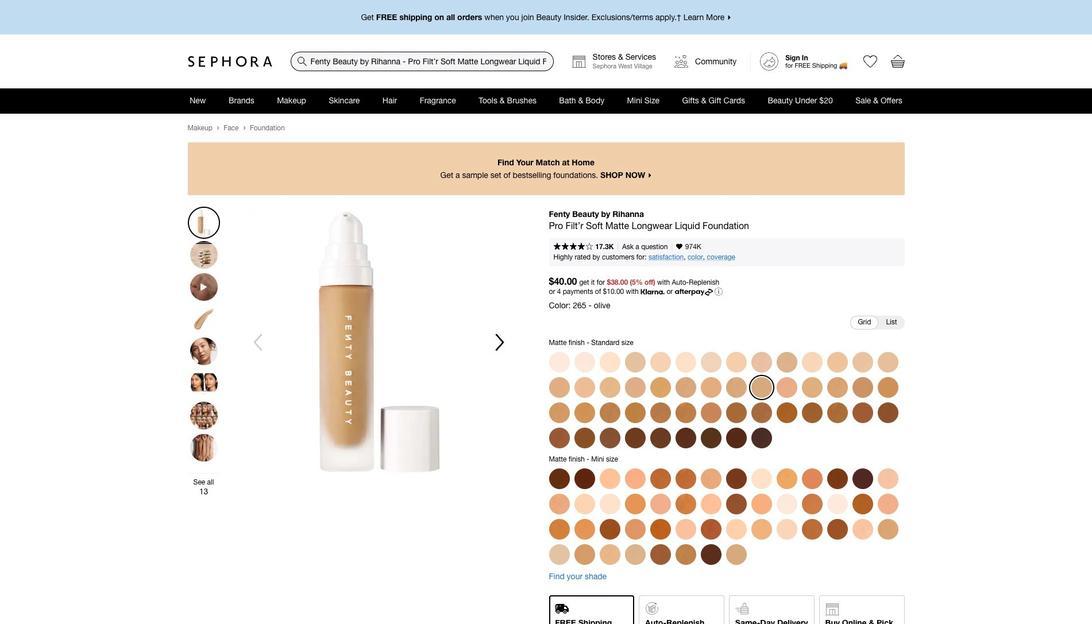 Task type: locate. For each thing, give the bounding box(es) containing it.
140 for light skin with warm yellow undertones image
[[675, 352, 696, 373]]

170 for light skin with cool undertones image
[[751, 352, 772, 373]]

495 deep with warm bronze undertones image
[[574, 469, 595, 489]]

200 light medium with cool pink undertones image
[[675, 519, 696, 540]]

go to basket image
[[891, 55, 905, 68]]

190 for light to medium skin with warm undertones image
[[852, 352, 873, 373]]

100 light with neutral undertones image
[[827, 494, 848, 514]]

295 warm neutral image
[[827, 377, 848, 398]]

498 deep with neutral undertones image
[[852, 469, 873, 489]]

385 for tan to deep skin with neutral undertones image
[[726, 402, 747, 423]]

185 for light to medium skin with neutral undertones image
[[827, 352, 848, 373]]

175 warm neutral image
[[776, 352, 797, 373]]

klarna image
[[641, 289, 665, 294]]

310 medium with warm golden undertones image
[[574, 519, 595, 540]]

450 for deep skin with neutral undertones image
[[600, 428, 620, 448]]

265 medium with olive undertones image
[[726, 544, 747, 565]]

250 for medium skin with warm peach undertones image
[[701, 377, 721, 398]]

390 for tan to deep skin with warm yellow undertones image
[[751, 402, 772, 423]]

335 warm neutral image
[[600, 402, 620, 423]]

410 medium deep with warm golden undertones image
[[852, 494, 873, 514]]

390 medium deep with warm yellow undertones image
[[802, 519, 822, 540]]

learn more image
[[715, 288, 723, 296]]

125 light with neutral undertones image
[[549, 544, 570, 565]]

370 medium deep with warm golden undertones image
[[802, 469, 822, 489]]

None field
[[290, 52, 554, 71]]

400 medium deep with warm golden undertones image
[[650, 519, 671, 540]]

125 neutral image
[[625, 352, 645, 373]]

290 medium with warm olive undertones image
[[751, 519, 772, 540]]

170 light with cool pink undertones image
[[878, 469, 898, 489]]

470 deep with warm golden undertones image
[[827, 469, 848, 489]]

240 for medium skin with warm yellow undertones image
[[675, 377, 696, 398]]

100 for very fair skin with neutral undertones image
[[549, 352, 570, 373]]

180 for light skin with warm undertones image
[[802, 352, 822, 373]]

sephora homepage image
[[188, 56, 272, 67]]

350 for tan skin with cool neutral undertones image
[[650, 402, 671, 423]]

230 light medium with neutral undertones image
[[650, 494, 671, 514]]

120 light with neutral undertones image
[[600, 494, 620, 514]]

235 light medium with warm golden undertones image
[[776, 469, 797, 489]]

video image
[[190, 273, 217, 301]]

345 for tan skin with warm olive undertones image
[[625, 402, 645, 423]]

300 medium with warm golden undertones image
[[625, 519, 645, 540]]

None search field
[[290, 52, 554, 71]]

425 medium deep with warm olive undertones image
[[650, 544, 671, 565]]

360 medium deep with neutral undertones image
[[675, 494, 696, 514]]

280 medium with warm neutral undertones image
[[625, 469, 645, 489]]

120 for fair skin with neutral undertones image
[[600, 352, 620, 373]]

130 for fair skin with warm olive undertones image
[[650, 352, 671, 373]]

160 for light skin with cool peach undertones image
[[726, 352, 747, 373]]

495 for very deep skin with cool undertones image
[[726, 428, 747, 448]]



Task type: vqa. For each thing, say whether or not it's contained in the screenshot.
485 neutral image
yes



Task type: describe. For each thing, give the bounding box(es) containing it.
4 stars element
[[554, 243, 593, 252]]

200 for light to medium skin with cool undertones image
[[878, 352, 898, 373]]

425 warm olive image
[[852, 402, 873, 423]]

290 for medium to tan skin with warm olive undertones image
[[802, 377, 822, 398]]

440 for deep skin with warm undertones image
[[549, 428, 570, 448]]

315 warm neutral image
[[549, 402, 570, 423]]

265 olive - selected image
[[751, 377, 772, 398]]

175 light with warm neutral undertones image
[[625, 544, 645, 565]]

350 medium deep with warm neutral undertones image
[[802, 494, 822, 514]]

330 for tan skin with warm undertones image
[[574, 402, 595, 423]]

250 light medium with warm peach undertones image
[[751, 494, 772, 514]]

130 light with warm olive undertones image
[[574, 494, 595, 514]]

225 light medium with neutral olive undertones image
[[600, 544, 620, 565]]

235 for medium skin with warm undertones image
[[650, 377, 671, 398]]

300 for medium to tan skin with warm undertones image
[[852, 377, 873, 398]]

440 deep with warm bronze undertones image
[[701, 519, 721, 540]]

430 deep with warm golden undertones image
[[827, 519, 848, 540]]

498 for very rich, deep skin with neutral undertones image
[[751, 428, 772, 448]]

295 medium with warm neutral undertones image
[[878, 519, 898, 540]]

220 for light to medium skin with warm undertones image
[[574, 377, 595, 398]]

360 for tan skin with neutral undertones image
[[675, 402, 696, 423]]

485 neutral image
[[675, 428, 696, 448]]

490 for very deep skin with neutral undertones image
[[701, 428, 721, 448]]

185 light medium with neutral undertones image
[[600, 469, 620, 489]]

afterpay image
[[675, 289, 713, 296]]

150 for light skin with neutral undertones image
[[701, 352, 721, 373]]

140 light with warm yellow undertones image
[[751, 469, 772, 489]]

225 neutral olive image
[[600, 377, 620, 398]]

400 for tan to deep skin with very warm undertones image
[[776, 402, 797, 423]]

315 medium with warm neutral undertones image
[[574, 544, 595, 565]]

480 for deep skin with cool undertones image
[[650, 428, 671, 448]]

490 deep with neutral undertones image
[[549, 469, 570, 489]]

260 for medium skin with neutral undertones image
[[726, 377, 747, 398]]

345 medium deep with warm olive undertones image
[[549, 519, 570, 540]]

190 light medium with warm yellow undertones image
[[852, 519, 873, 540]]

Search search field
[[291, 52, 553, 71]]

310 for medium to tan skin with warm yellow undertones image
[[878, 377, 898, 398]]

335 medium with warm neutral undertones image
[[675, 544, 696, 565]]

420 medium deep with warm golden undertones image
[[675, 469, 696, 489]]

330 medium with warm golden undertones image
[[625, 494, 645, 514]]

420 for tan to deep skin with warm undertones image
[[827, 402, 848, 423]]

480 deep with warm golden undertones image
[[726, 469, 747, 489]]

110 light with cool pink undertones image
[[776, 494, 797, 514]]

410 for tan to deep skin with warm golden undertones image
[[802, 402, 822, 423]]

240 light medium with warm golden undertones image
[[701, 469, 721, 489]]

160 light with warm peach undertones image
[[726, 519, 747, 540]]

430 for deep skin with warm golden undertones image
[[878, 402, 898, 423]]

210 light medium with netural undertones image
[[878, 494, 898, 514]]

370 for tan skin with warm neutral undertones image
[[701, 402, 721, 423]]

385 medium deep with neutral undertones image
[[650, 469, 671, 489]]

470 for deep skin with cool neutral undertones image
[[625, 428, 645, 448]]

260 medium with neutral undertones image
[[549, 494, 570, 514]]

210 for light to medium skin with warm neutral undertones image
[[549, 377, 570, 398]]

280 for medium to tan skin with neutral undertones image
[[776, 377, 797, 398]]

220 light medium with warm peach undertones image
[[701, 494, 721, 514]]

230 for medium skin with neutral undertones image
[[625, 377, 645, 398]]

445 for deep skin with warm olive undertones image
[[574, 428, 595, 448]]

110 for very fair skin with cool pink undertones image
[[574, 352, 595, 373]]

485 deep with neutral undertones image
[[701, 544, 721, 565]]

445 deep with warm olive undertones image
[[600, 519, 620, 540]]

150 light with neutral undertones image
[[776, 519, 797, 540]]



